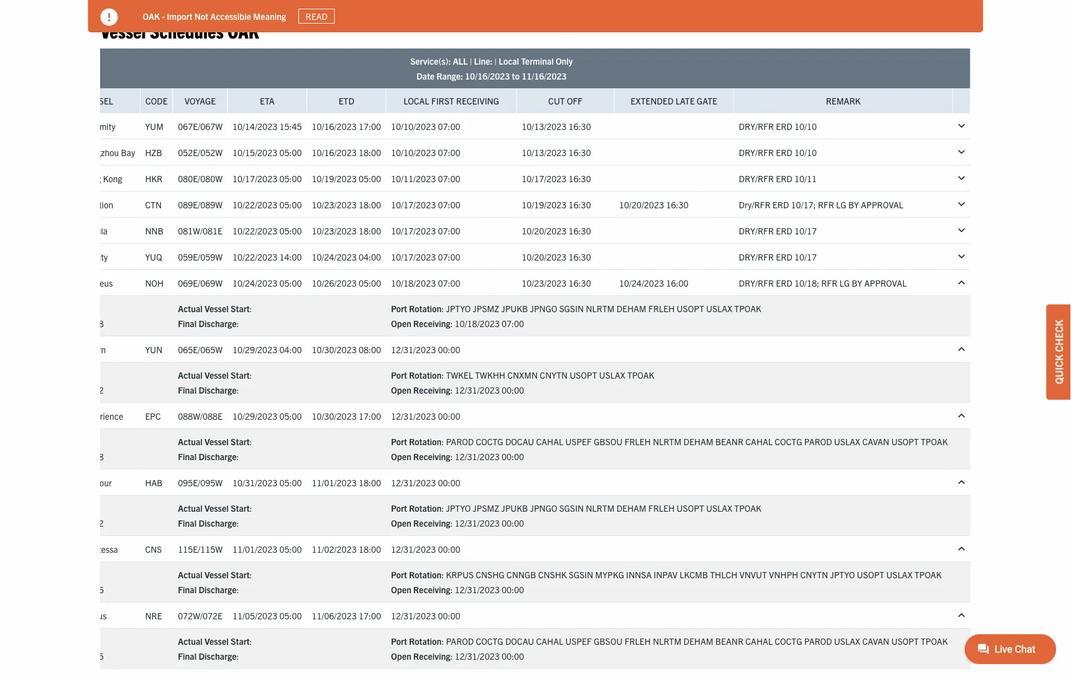 Task type: describe. For each thing, give the bounding box(es) containing it.
dry/rfr for 10/16/2023 17:00
[[739, 120, 774, 132]]

erd for 052e/052w
[[776, 147, 793, 158]]

10/30/2023 08:00
[[312, 344, 381, 355]]

0 horizontal spatial oak
[[143, 10, 160, 22]]

experience
[[82, 410, 123, 422]]

deham inside port rotation : jptyo jpsmz jpukb jpngo sgsin nlrtm deham frleh usopt uslax tpoak open receiving : 10/18/2023 07:00
[[617, 303, 647, 314]]

hzb
[[145, 147, 162, 158]]

: 9416965
[[64, 651, 104, 662]]

one orpheus
[[62, 277, 113, 288]]

port for : 9313008
[[391, 303, 407, 314]]

rfr for 10/18;
[[822, 277, 838, 288]]

11/05/2023 05:00
[[233, 610, 302, 621]]

eta
[[260, 95, 275, 106]]

usopt inside port rotation : jptyo jpsmz jpukb jpngo sgsin nlrtm deham frleh usopt uslax tpoak open receiving : 12/31/2023 00:00
[[677, 503, 705, 514]]

local inside service(s): all | line: | local terminal only date range: 10/16/2023 to 11/16/2023
[[499, 55, 520, 67]]

twkel
[[446, 370, 473, 381]]

10/24/2023 05:00
[[233, 277, 302, 288]]

harbour
[[81, 477, 112, 488]]

jptyo for 12/31/2023
[[446, 503, 471, 514]]

kong
[[103, 173, 122, 184]]

late
[[676, 95, 695, 106]]

cut off
[[549, 95, 583, 106]]

uslax inside port rotation : jptyo jpsmz jpukb jpngo sgsin nlrtm deham frleh usopt uslax tpoak open receiving : 12/31/2023 00:00
[[707, 503, 733, 514]]

0 vertical spatial 10/18/2023
[[391, 277, 436, 288]]

095e/095w
[[178, 477, 223, 488]]

: 9293806
[[64, 584, 104, 595]]

17:00 for 10/16/2023 17:00
[[359, 120, 381, 132]]

052e/052w
[[178, 147, 223, 158]]

10/23/2023 16:30
[[522, 277, 591, 288]]

port rotation : krpus cnshg cnngb cnshk sgsin mypkg innsa inpav lkcmb thlch vnvut vnhph cnytn jptyo usopt uslax tpoak open receiving : 12/31/2023 00:00
[[391, 569, 942, 595]]

usopt inside port rotation : twkel twkhh cnxmn cnytn usopt uslax tpoak open receiving : 12/31/2023 00:00
[[570, 370, 598, 381]]

07:00 for 081w/081e
[[438, 225, 461, 236]]

by for 10/18;
[[852, 277, 863, 288]]

05:00 for 115e/115w
[[280, 543, 302, 555]]

10/19/2023 for 10/19/2023 05:00
[[312, 173, 357, 184]]

12/31/2023 inside port rotation : jptyo jpsmz jpukb jpngo sgsin nlrtm deham frleh usopt uslax tpoak open receiving : 12/31/2023 00:00
[[455, 518, 500, 529]]

080e/080w
[[178, 173, 223, 184]]

twkhh
[[475, 370, 506, 381]]

service(s): all | line: | local terminal only date range: 10/16/2023 to 11/16/2023
[[411, 55, 573, 82]]

dry/rfr for 10/24/2023 04:00
[[739, 251, 774, 262]]

11/02/2023 18:00
[[312, 543, 381, 555]]

10/24/2023 for 10/24/2023 05:00
[[233, 277, 278, 288]]

port for : 9416965
[[391, 636, 407, 647]]

10/16/2023 18:00
[[312, 147, 381, 158]]

10/17/2023 for 059e/059w
[[391, 251, 436, 262]]

thlch
[[711, 569, 738, 580]]

erd for 081w/081e
[[776, 225, 793, 236]]

lg for 10/18;
[[840, 277, 850, 288]]

uslax inside port rotation : krpus cnshg cnngb cnshk sgsin mypkg innsa inpav lkcmb thlch vnvut vnhph cnytn jptyo usopt uslax tpoak open receiving : 12/31/2023 00:00
[[887, 569, 913, 580]]

10/13/2023 for 10/16/2023 18:00
[[522, 147, 567, 158]]

10/17 for 10/23/2023 18:00
[[795, 225, 817, 236]]

dry/rfr erd 10/17; rfr lg by approval
[[739, 199, 904, 210]]

14:00
[[280, 251, 302, 262]]

9462732
[[69, 384, 104, 396]]

port for : 9462732
[[391, 370, 407, 381]]

nyk nebula
[[62, 225, 108, 236]]

actual for 9462732
[[178, 370, 203, 381]]

terminal
[[521, 55, 554, 67]]

discharge for 9333838
[[199, 451, 237, 462]]

115e/115w
[[178, 543, 223, 555]]

10/22/2023 05:00 for 081w/081e
[[233, 225, 302, 236]]

10/17/2023 16:30
[[522, 173, 591, 184]]

open inside port rotation : jptyo jpsmz jpukb jpngo sgsin nlrtm deham frleh usopt uslax tpoak open receiving : 10/18/2023 07:00
[[391, 318, 412, 329]]

receiving inside port rotation : jptyo jpsmz jpukb jpngo sgsin nlrtm deham frleh usopt uslax tpoak open receiving : 10/18/2023 07:00
[[414, 318, 451, 329]]

nlrtm inside port rotation : jptyo jpsmz jpukb jpngo sgsin nlrtm deham frleh usopt uslax tpoak open receiving : 12/31/2023 00:00
[[586, 503, 615, 514]]

04:00 for 10/29/2023 04:00
[[280, 344, 302, 355]]

1 | from the left
[[470, 55, 472, 67]]

jpsmz for 12/31/2023
[[473, 503, 500, 514]]

10/30/2023 17:00
[[312, 410, 381, 422]]

one for one harbour
[[62, 477, 79, 488]]

: 9333838
[[64, 451, 104, 462]]

to
[[512, 70, 520, 82]]

tpoak inside port rotation : krpus cnshg cnngb cnshk sgsin mypkg innsa inpav lkcmb thlch vnvut vnhph cnytn jptyo usopt uslax tpoak open receiving : 12/31/2023 00:00
[[915, 569, 942, 580]]

final for : 9416965
[[178, 651, 197, 662]]

sgsin for 10/18/2023
[[560, 303, 584, 314]]

10/31/2023
[[233, 477, 278, 488]]

089e/089w
[[178, 199, 223, 210]]

10/22/2023 05:00 for 089e/089w
[[233, 199, 302, 210]]

dry/rfr erd 10/17 for 10/24/2023 04:00
[[739, 251, 817, 262]]

0 horizontal spatial local
[[404, 95, 430, 106]]

10/22/2023 14:00
[[233, 251, 302, 262]]

10/20/2023 16:30 for 18:00
[[522, 225, 591, 236]]

receiving inside port rotation : krpus cnshg cnngb cnshk sgsin mypkg innsa inpav lkcmb thlch vnvut vnhph cnytn jptyo usopt uslax tpoak open receiving : 12/31/2023 00:00
[[414, 584, 451, 595]]

10/18;
[[795, 277, 820, 288]]

port rotation : parod coctg docau cahal uspef gbsou frleh nlrtm deham beanr cahal coctg parod uslax cavan usopt tpoak open receiving : 12/31/2023 00:00 for : 9416965
[[391, 636, 948, 662]]

10/31/2023 05:00
[[233, 477, 302, 488]]

vessel left '-'
[[100, 18, 146, 42]]

uslax inside port rotation : twkel twkhh cnxmn cnytn usopt uslax tpoak open receiving : 12/31/2023 00:00
[[600, 370, 626, 381]]

jpukb for 07:00
[[502, 303, 528, 314]]

vessel for : 9416965
[[205, 636, 229, 647]]

actual vessel start : final discharge : for : 9302152
[[178, 503, 252, 529]]

11/05/2023
[[233, 610, 278, 621]]

uspef for : 9333838
[[566, 436, 592, 447]]

11/01/2023 for 11/01/2023 05:00
[[233, 543, 278, 555]]

not
[[195, 10, 208, 22]]

07:00 inside port rotation : jptyo jpsmz jpukb jpngo sgsin nlrtm deham frleh usopt uslax tpoak open receiving : 10/18/2023 07:00
[[502, 318, 524, 329]]

16:30 for 069e/069w
[[569, 277, 591, 288]]

00:00 inside port rotation : twkel twkhh cnxmn cnytn usopt uslax tpoak open receiving : 12/31/2023 00:00
[[502, 384, 524, 396]]

one for one hangzhou bay
[[62, 147, 79, 158]]

05:00 for 089e/089w
[[280, 199, 302, 210]]

open inside port rotation : jptyo jpsmz jpukb jpngo sgsin nlrtm deham frleh usopt uslax tpoak open receiving : 12/31/2023 00:00
[[391, 518, 412, 529]]

extended late gate
[[631, 95, 718, 106]]

9302152
[[69, 518, 104, 529]]

17:00 for 11/06/2023 17:00
[[359, 610, 381, 621]]

receiving inside port rotation : twkel twkhh cnxmn cnytn usopt uslax tpoak open receiving : 12/31/2023 00:00
[[414, 384, 451, 396]]

5 18:00 from the top
[[359, 543, 381, 555]]

range:
[[437, 70, 463, 82]]

16:30 for 059e/059w
[[569, 251, 591, 262]]

epc
[[145, 410, 161, 422]]

10/30/2023 for 10/30/2023 17:00
[[312, 410, 357, 422]]

2 vertical spatial 10/23/2023
[[522, 277, 567, 288]]

etd
[[339, 95, 355, 106]]

erd for 089e/089w
[[773, 199, 790, 210]]

0 vertical spatial 10/20/2023 16:30
[[620, 199, 689, 210]]

ym for ym uniformity
[[62, 120, 74, 132]]

05:00 down 10/24/2023 04:00
[[359, 277, 381, 288]]

actual vessel start : final discharge : for : 9313008
[[178, 303, 252, 329]]

17:00 for 10/30/2023 17:00
[[359, 410, 381, 422]]

ctn
[[145, 199, 162, 210]]

unicorn
[[76, 344, 106, 355]]

port rotation : parod coctg docau cahal uspef gbsou frleh nlrtm deham beanr cahal coctg parod uslax cavan usopt tpoak open receiving : 12/31/2023 00:00 for : 9333838
[[391, 436, 948, 462]]

extended
[[631, 95, 674, 106]]

vessel up uniformity
[[84, 95, 113, 106]]

12/31/2023 00:00 for 10/30/2023 17:00
[[391, 410, 461, 422]]

approval for dry/rfr erd 10/18; rfr lg by approval
[[865, 277, 907, 288]]

059e/059w
[[178, 251, 223, 262]]

10/18/2023 07:00
[[391, 277, 461, 288]]

1 horizontal spatial oak
[[228, 18, 259, 42]]

10/14/2023 15:45
[[233, 120, 302, 132]]

10/13/2023 for 10/16/2023 17:00
[[522, 120, 567, 132]]

10/17/2023 05:00
[[233, 173, 302, 184]]

10/29/2023 04:00
[[233, 344, 302, 355]]

beanr for : 9416965
[[716, 636, 744, 647]]

final for : 9462732
[[178, 384, 197, 396]]

final for : 9293806
[[178, 584, 197, 595]]

00:00 inside port rotation : jptyo jpsmz jpukb jpngo sgsin nlrtm deham frleh usopt uslax tpoak open receiving : 12/31/2023 00:00
[[502, 518, 524, 529]]

ym uniformity
[[62, 120, 116, 132]]

contessa
[[84, 543, 118, 555]]

usopt inside port rotation : jptyo jpsmz jpukb jpngo sgsin nlrtm deham frleh usopt uslax tpoak open receiving : 10/18/2023 07:00
[[677, 303, 705, 314]]

07:00 for 067e/067w
[[438, 120, 461, 132]]

: 9302152
[[64, 518, 104, 529]]

vessel schedules oak
[[100, 18, 259, 42]]

10/10/2023 for 18:00
[[391, 147, 436, 158]]

actual for 9313008
[[178, 303, 203, 314]]

10/10 for 10/16/2023 17:00
[[795, 120, 817, 132]]

3 open from the top
[[391, 451, 412, 462]]

oak - import not accessible meaning
[[143, 10, 286, 22]]

11/16/2023
[[522, 70, 567, 82]]

orpheus
[[81, 277, 113, 288]]

10/13/2023 16:30 for 18:00
[[522, 147, 591, 158]]

07:00 for 069e/069w
[[438, 277, 461, 288]]

innsa
[[627, 569, 652, 580]]

10/24/2023 04:00
[[312, 251, 381, 262]]

nyk remus
[[62, 610, 107, 621]]

dry/rfr erd 10/10 for 10/16/2023 17:00
[[739, 120, 817, 132]]

069e/069w
[[178, 277, 223, 288]]

solid image
[[100, 8, 118, 26]]

cnytn inside port rotation : twkel twkhh cnxmn cnytn usopt uslax tpoak open receiving : 12/31/2023 00:00
[[540, 370, 568, 381]]

: 9313008
[[64, 318, 104, 329]]

10/30/2023 for 10/30/2023 08:00
[[312, 344, 357, 355]]

first
[[432, 95, 454, 106]]

16:00
[[667, 277, 689, 288]]

10/17/2023 07:00 for 089e/089w
[[391, 199, 461, 210]]

10/15/2023
[[233, 147, 278, 158]]

11/01/2023 05:00
[[233, 543, 302, 555]]

: 9462732
[[64, 384, 104, 396]]

service(s):
[[411, 55, 451, 67]]

16:30 for 080e/080w
[[569, 173, 591, 184]]

local first receiving
[[404, 95, 500, 106]]

open inside port rotation : twkel twkhh cnxmn cnytn usopt uslax tpoak open receiving : 12/31/2023 00:00
[[391, 384, 412, 396]]

vessel for : 9462732
[[205, 370, 229, 381]]

10/26/2023 05:00
[[312, 277, 381, 288]]

04:00 for 10/24/2023 04:00
[[359, 251, 381, 262]]

11/01/2023 for 11/01/2023 18:00
[[312, 477, 357, 488]]

one harbour
[[62, 477, 112, 488]]

nlrtm inside port rotation : jptyo jpsmz jpukb jpngo sgsin nlrtm deham frleh usopt uslax tpoak open receiving : 10/18/2023 07:00
[[586, 303, 615, 314]]

10/29/2023 for 10/29/2023 05:00
[[233, 410, 278, 422]]

ym unicorn
[[62, 344, 106, 355]]

jpsmz for 10/18/2023
[[473, 303, 500, 314]]

one for one orpheus
[[62, 277, 79, 288]]

actual vessel start : final discharge : for : 9293806
[[178, 569, 252, 595]]

10/19/2023 for 10/19/2023 16:30
[[522, 199, 567, 210]]

erd for 059e/059w
[[776, 251, 793, 262]]

11/02/2023
[[312, 543, 357, 555]]

10/19/2023 16:30
[[522, 199, 591, 210]]

rotation for : 9416965
[[409, 636, 442, 647]]



Task type: locate. For each thing, give the bounding box(es) containing it.
final for : 9313008
[[178, 318, 197, 329]]

| right line:
[[495, 55, 497, 67]]

10/22/2023 05:00 down 10/17/2023 05:00
[[233, 199, 302, 210]]

actual down 069e/069w
[[178, 303, 203, 314]]

1 vertical spatial 11/01/2023
[[233, 543, 278, 555]]

1 vertical spatial 10/16/2023
[[312, 120, 357, 132]]

2 vertical spatial 10/16/2023
[[312, 147, 357, 158]]

port inside port rotation : twkel twkhh cnxmn cnytn usopt uslax tpoak open receiving : 12/31/2023 00:00
[[391, 370, 407, 381]]

0 horizontal spatial cnytn
[[540, 370, 568, 381]]

10/22/2023 up 10/24/2023 05:00
[[233, 251, 278, 262]]

port inside port rotation : jptyo jpsmz jpukb jpngo sgsin nlrtm deham frleh usopt uslax tpoak open receiving : 12/31/2023 00:00
[[391, 503, 407, 514]]

10/22/2023 for 059e/059w
[[233, 251, 278, 262]]

actual down '088w/088e'
[[178, 436, 203, 447]]

1 vertical spatial 10/10/2023 07:00
[[391, 147, 461, 158]]

mol creation
[[62, 199, 113, 210]]

read link
[[299, 9, 335, 24]]

rfr right 10/18;
[[822, 277, 838, 288]]

2 gbsou from the top
[[594, 636, 623, 647]]

tpoak inside port rotation : twkel twkhh cnxmn cnytn usopt uslax tpoak open receiving : 12/31/2023 00:00
[[628, 370, 655, 381]]

jpngo
[[530, 303, 558, 314], [530, 503, 558, 514]]

1 dry/rfr erd 10/17 from the top
[[739, 225, 817, 236]]

1 ym from the top
[[62, 120, 74, 132]]

port inside port rotation : krpus cnshg cnngb cnshk sgsin mypkg innsa inpav lkcmb thlch vnvut vnhph cnytn jptyo usopt uslax tpoak open receiving : 12/31/2023 00:00
[[391, 569, 407, 580]]

05:00 for 081w/081e
[[280, 225, 302, 236]]

erd for 080e/080w
[[776, 173, 793, 184]]

0 horizontal spatial 04:00
[[280, 344, 302, 355]]

approval
[[862, 199, 904, 210], [865, 277, 907, 288]]

1 jpngo from the top
[[530, 303, 558, 314]]

10/19/2023 05:00
[[312, 173, 381, 184]]

dry/rfr erd 10/17 down dry/rfr
[[739, 225, 817, 236]]

10/23/2023 18:00 down 10/19/2023 05:00
[[312, 199, 381, 210]]

1 horizontal spatial 10/24/2023
[[312, 251, 357, 262]]

usopt inside port rotation : krpus cnshg cnngb cnshk sgsin mypkg innsa inpav lkcmb thlch vnvut vnhph cnytn jptyo usopt uslax tpoak open receiving : 12/31/2023 00:00
[[858, 569, 885, 580]]

1 gbsou from the top
[[594, 436, 623, 447]]

0 vertical spatial sgsin
[[560, 303, 584, 314]]

05:00 down 10/16/2023 18:00 on the top left
[[359, 173, 381, 184]]

10/10 for 10/16/2023 18:00
[[795, 147, 817, 158]]

12/31/2023 00:00 for 10/30/2023 08:00
[[391, 344, 461, 355]]

10/16/2023 for 10/16/2023 18:00
[[312, 147, 357, 158]]

rotation inside port rotation : krpus cnshg cnngb cnshk sgsin mypkg innsa inpav lkcmb thlch vnvut vnhph cnytn jptyo usopt uslax tpoak open receiving : 12/31/2023 00:00
[[409, 569, 442, 580]]

actual down the 065e/065w
[[178, 370, 203, 381]]

1 vertical spatial 10/19/2023
[[522, 199, 567, 210]]

18:00 for 10/13/2023 16:30
[[359, 147, 381, 158]]

start for 9462732
[[231, 370, 250, 381]]

1 vertical spatial jpukb
[[502, 503, 528, 514]]

port for : 9302152
[[391, 503, 407, 514]]

10/23/2023 for 081w/081e
[[312, 225, 357, 236]]

4 actual vessel start : final discharge : from the top
[[178, 503, 252, 529]]

4 12/31/2023 00:00 from the top
[[391, 543, 461, 555]]

start down 11/05/2023
[[231, 636, 250, 647]]

11/06/2023
[[312, 610, 357, 621]]

12/31/2023 inside port rotation : twkel twkhh cnxmn cnytn usopt uslax tpoak open receiving : 12/31/2023 00:00
[[455, 384, 500, 396]]

0 vertical spatial nyk
[[62, 225, 79, 236]]

vessel down '088w/088e'
[[205, 436, 229, 447]]

1 nyk from the top
[[62, 225, 79, 236]]

sgsin inside port rotation : krpus cnshg cnngb cnshk sgsin mypkg innsa inpav lkcmb thlch vnvut vnhph cnytn jptyo usopt uslax tpoak open receiving : 12/31/2023 00:00
[[569, 569, 594, 580]]

vnhph
[[770, 569, 799, 580]]

16:30 for 089e/089w
[[569, 199, 591, 210]]

1 horizontal spatial 11/01/2023
[[312, 477, 357, 488]]

0 horizontal spatial 10/24/2023
[[233, 277, 278, 288]]

10/16/2023 inside service(s): all | line: | local terminal only date range: 10/16/2023 to 11/16/2023
[[465, 70, 510, 82]]

jptyo
[[446, 303, 471, 314], [446, 503, 471, 514], [831, 569, 856, 580]]

0 vertical spatial jpngo
[[530, 303, 558, 314]]

jpngo inside port rotation : jptyo jpsmz jpukb jpngo sgsin nlrtm deham frleh usopt uslax tpoak open receiving : 12/31/2023 00:00
[[530, 503, 558, 514]]

5 rotation from the top
[[409, 569, 442, 580]]

00:00 inside port rotation : krpus cnshg cnngb cnshk sgsin mypkg innsa inpav lkcmb thlch vnvut vnhph cnytn jptyo usopt uslax tpoak open receiving : 12/31/2023 00:00
[[502, 584, 524, 595]]

rotation inside port rotation : jptyo jpsmz jpukb jpngo sgsin nlrtm deham frleh usopt uslax tpoak open receiving : 12/31/2023 00:00
[[409, 503, 442, 514]]

10/10/2023 for 17:00
[[391, 120, 436, 132]]

3 dry/rfr from the top
[[739, 173, 774, 184]]

vessel down 072w/072e
[[205, 636, 229, 647]]

start for 9313008
[[231, 303, 250, 314]]

actual vessel start : final discharge : down the 065e/065w
[[178, 370, 252, 396]]

5 discharge from the top
[[199, 584, 237, 595]]

2 docau from the top
[[506, 636, 535, 647]]

start for 9333838
[[231, 436, 250, 447]]

15:45
[[280, 120, 302, 132]]

final up 095e/095w
[[178, 451, 197, 462]]

0 vertical spatial approval
[[862, 199, 904, 210]]

12/31/2023 00:00
[[391, 344, 461, 355], [391, 410, 461, 422], [391, 477, 461, 488], [391, 543, 461, 555], [391, 610, 461, 621]]

10/17 up 10/18;
[[795, 251, 817, 262]]

jptyo inside port rotation : jptyo jpsmz jpukb jpngo sgsin nlrtm deham frleh usopt uslax tpoak open receiving : 12/31/2023 00:00
[[446, 503, 471, 514]]

2 vertical spatial sgsin
[[569, 569, 594, 580]]

rotation for : 9313008
[[409, 303, 442, 314]]

10/29/2023 for 10/29/2023 04:00
[[233, 344, 278, 355]]

final up 115e/115w
[[178, 518, 197, 529]]

sgsin inside port rotation : jptyo jpsmz jpukb jpngo sgsin nlrtm deham frleh usopt uslax tpoak open receiving : 12/31/2023 00:00
[[560, 503, 584, 514]]

actual vessel start : final discharge : for : 9462732
[[178, 370, 252, 396]]

07:00 for 059e/059w
[[438, 251, 461, 262]]

cavan
[[863, 436, 890, 447], [863, 636, 890, 647]]

0 vertical spatial cnytn
[[540, 370, 568, 381]]

one left orpheus
[[62, 277, 79, 288]]

2 10/10/2023 07:00 from the top
[[391, 147, 461, 158]]

1 vertical spatial 04:00
[[280, 344, 302, 355]]

frleh inside port rotation : jptyo jpsmz jpukb jpngo sgsin nlrtm deham frleh usopt uslax tpoak open receiving : 10/18/2023 07:00
[[649, 303, 675, 314]]

00:00
[[438, 344, 461, 355], [502, 384, 524, 396], [438, 410, 461, 422], [502, 451, 524, 462], [438, 477, 461, 488], [502, 518, 524, 529], [438, 543, 461, 555], [502, 584, 524, 595], [438, 610, 461, 621], [502, 651, 524, 662]]

4 dry/rfr from the top
[[739, 225, 774, 236]]

1 rotation from the top
[[409, 303, 442, 314]]

1 vertical spatial port rotation : parod coctg docau cahal uspef gbsou frleh nlrtm deham beanr cahal coctg parod uslax cavan usopt tpoak open receiving : 12/31/2023 00:00
[[391, 636, 948, 662]]

1 vertical spatial uspef
[[566, 636, 592, 647]]

vessel for : 9293806
[[205, 569, 229, 580]]

6 open from the top
[[391, 651, 412, 662]]

10/17/2023 for 089e/089w
[[391, 199, 436, 210]]

jptyo inside port rotation : jptyo jpsmz jpukb jpngo sgsin nlrtm deham frleh usopt uslax tpoak open receiving : 10/18/2023 07:00
[[446, 303, 471, 314]]

3 port from the top
[[391, 436, 407, 447]]

ubiquity
[[76, 251, 108, 262]]

2 17:00 from the top
[[359, 410, 381, 422]]

3 start from the top
[[231, 436, 250, 447]]

08:00
[[359, 344, 381, 355]]

10/22/2023 05:00 up 10/22/2023 14:00
[[233, 225, 302, 236]]

1 jpukb from the top
[[502, 303, 528, 314]]

0 vertical spatial port rotation : parod coctg docau cahal uspef gbsou frleh nlrtm deham beanr cahal coctg parod uslax cavan usopt tpoak open receiving : 12/31/2023 00:00
[[391, 436, 948, 462]]

dry/rfr erd 10/10
[[739, 120, 817, 132], [739, 147, 817, 158]]

10/16/2023 down etd
[[312, 120, 357, 132]]

actual vessel start : final discharge : down 115e/115w
[[178, 569, 252, 595]]

2 | from the left
[[495, 55, 497, 67]]

3 final from the top
[[178, 451, 197, 462]]

dry/rfr for 10/19/2023 05:00
[[739, 173, 774, 184]]

cnytn inside port rotation : krpus cnshg cnngb cnshk sgsin mypkg innsa inpav lkcmb thlch vnvut vnhph cnytn jptyo usopt uslax tpoak open receiving : 12/31/2023 00:00
[[801, 569, 829, 580]]

gbsou for : 9333838
[[594, 436, 623, 447]]

local up to
[[499, 55, 520, 67]]

lg right 10/17;
[[837, 199, 847, 210]]

coctg
[[476, 436, 504, 447], [775, 436, 803, 447], [476, 636, 504, 647], [775, 636, 803, 647]]

ym left unicorn
[[62, 344, 74, 355]]

frleh inside port rotation : jptyo jpsmz jpukb jpngo sgsin nlrtm deham frleh usopt uslax tpoak open receiving : 12/31/2023 00:00
[[649, 503, 675, 514]]

10/17/2023 07:00 for 059e/059w
[[391, 251, 461, 262]]

1 vertical spatial 10/30/2023
[[312, 410, 357, 422]]

10/19/2023 down 10/17/2023 16:30
[[522, 199, 567, 210]]

discharge up 095e/095w
[[199, 451, 237, 462]]

2 vertical spatial 17:00
[[359, 610, 381, 621]]

port rotation : jptyo jpsmz jpukb jpngo sgsin nlrtm deham frleh usopt uslax tpoak open receiving : 12/31/2023 00:00
[[391, 503, 762, 529]]

gbsou for : 9416965
[[594, 636, 623, 647]]

2 10/10/2023 from the top
[[391, 147, 436, 158]]

:
[[250, 303, 252, 314], [442, 303, 444, 314], [64, 318, 67, 329], [237, 318, 239, 329], [451, 318, 453, 329], [250, 370, 252, 381], [442, 370, 444, 381], [64, 384, 67, 396], [237, 384, 239, 396], [451, 384, 453, 396], [250, 436, 252, 447], [442, 436, 444, 447], [64, 451, 67, 462], [237, 451, 239, 462], [451, 451, 453, 462], [250, 503, 252, 514], [442, 503, 444, 514], [64, 518, 67, 529], [237, 518, 239, 529], [451, 518, 453, 529], [250, 569, 252, 580], [442, 569, 444, 580], [64, 584, 67, 595], [237, 584, 239, 595], [451, 584, 453, 595], [250, 636, 252, 647], [442, 636, 444, 647], [64, 651, 67, 662], [237, 651, 239, 662], [451, 651, 453, 662]]

1 dry/rfr from the top
[[739, 120, 774, 132]]

3 actual from the top
[[178, 436, 203, 447]]

0 vertical spatial 17:00
[[359, 120, 381, 132]]

rfr right 10/17;
[[818, 199, 835, 210]]

cnytn right cnxmn
[[540, 370, 568, 381]]

1 vertical spatial 10/10
[[795, 147, 817, 158]]

5 dry/rfr from the top
[[739, 251, 774, 262]]

start down 10/29/2023 04:00
[[231, 370, 250, 381]]

18:00 for 10/19/2023 16:30
[[359, 199, 381, 210]]

3 rotation from the top
[[409, 436, 442, 447]]

jpsmz
[[473, 303, 500, 314], [473, 503, 500, 514]]

10/22/2023 down 10/17/2023 05:00
[[233, 199, 278, 210]]

jpngo inside port rotation : jptyo jpsmz jpukb jpngo sgsin nlrtm deham frleh usopt uslax tpoak open receiving : 10/18/2023 07:00
[[530, 303, 558, 314]]

0 vertical spatial 10/22/2023 05:00
[[233, 199, 302, 210]]

07:00
[[438, 120, 461, 132], [438, 147, 461, 158], [438, 173, 461, 184], [438, 199, 461, 210], [438, 225, 461, 236], [438, 251, 461, 262], [438, 277, 461, 288], [502, 318, 524, 329]]

4 discharge from the top
[[199, 518, 237, 529]]

tpoak inside port rotation : jptyo jpsmz jpukb jpngo sgsin nlrtm deham frleh usopt uslax tpoak open receiving : 12/31/2023 00:00
[[735, 503, 762, 514]]

1 cavan from the top
[[863, 436, 890, 447]]

1 horizontal spatial cnytn
[[801, 569, 829, 580]]

1 10/10 from the top
[[795, 120, 817, 132]]

nyk for nyk remus
[[62, 610, 79, 621]]

10/17 for 10/24/2023 04:00
[[795, 251, 817, 262]]

1 10/17/2023 07:00 from the top
[[391, 199, 461, 210]]

5 start from the top
[[231, 569, 250, 580]]

04:00 left 10/30/2023 08:00
[[280, 344, 302, 355]]

nyk left remus
[[62, 610, 79, 621]]

05:00 down 10/17/2023 05:00
[[280, 199, 302, 210]]

line:
[[474, 55, 493, 67]]

rotation for : 9302152
[[409, 503, 442, 514]]

10/10/2023 down first
[[391, 120, 436, 132]]

rotation inside port rotation : jptyo jpsmz jpukb jpngo sgsin nlrtm deham frleh usopt uslax tpoak open receiving : 10/18/2023 07:00
[[409, 303, 442, 314]]

start down "10/31/2023"
[[231, 503, 250, 514]]

mol left creation
[[62, 199, 80, 210]]

ym for ym unicorn
[[62, 344, 74, 355]]

1 vertical spatial 10/17
[[795, 251, 817, 262]]

hab
[[145, 477, 163, 488]]

10/18/2023 inside port rotation : jptyo jpsmz jpukb jpngo sgsin nlrtm deham frleh usopt uslax tpoak open receiving : 10/18/2023 07:00
[[455, 318, 500, 329]]

4 rotation from the top
[[409, 503, 442, 514]]

jpukb inside port rotation : jptyo jpsmz jpukb jpngo sgsin nlrtm deham frleh usopt uslax tpoak open receiving : 12/31/2023 00:00
[[502, 503, 528, 514]]

final up the 065e/065w
[[178, 318, 197, 329]]

jptyo inside port rotation : krpus cnshg cnngb cnshk sgsin mypkg innsa inpav lkcmb thlch vnvut vnhph cnytn jptyo usopt uslax tpoak open receiving : 12/31/2023 00:00
[[831, 569, 856, 580]]

actual vessel start : final discharge : up 095e/095w
[[178, 436, 252, 462]]

065e/065w
[[178, 344, 223, 355]]

1 actual vessel start : final discharge : from the top
[[178, 303, 252, 329]]

1 10/22/2023 from the top
[[233, 199, 278, 210]]

05:00 down the 14:00
[[280, 277, 302, 288]]

1 vertical spatial 10/23/2023 18:00
[[312, 225, 381, 236]]

mol for mol experience
[[62, 410, 80, 422]]

4 18:00 from the top
[[359, 477, 381, 488]]

10/20/2023 16:30 for 04:00
[[522, 251, 591, 262]]

2 dry/rfr erd 10/10 from the top
[[739, 147, 817, 158]]

only
[[556, 55, 573, 67]]

5 actual vessel start : final discharge : from the top
[[178, 569, 252, 595]]

discharge up 115e/115w
[[199, 518, 237, 529]]

05:00 right "10/31/2023"
[[280, 477, 302, 488]]

1 jpsmz from the top
[[473, 303, 500, 314]]

11/06/2023 17:00
[[312, 610, 381, 621]]

1 dry/rfr erd 10/10 from the top
[[739, 120, 817, 132]]

1 vertical spatial 10/13/2023 16:30
[[522, 147, 591, 158]]

read
[[306, 11, 328, 22]]

5 12/31/2023 00:00 from the top
[[391, 610, 461, 621]]

10/29/2023 right '088w/088e'
[[233, 410, 278, 422]]

10/22/2023 for 089e/089w
[[233, 199, 278, 210]]

actual for 9302152
[[178, 503, 203, 514]]

1 vertical spatial gbsou
[[594, 636, 623, 647]]

discharge
[[199, 318, 237, 329], [199, 384, 237, 396], [199, 451, 237, 462], [199, 518, 237, 529], [199, 584, 237, 595], [199, 651, 237, 662]]

actual vessel start : final discharge : for : 9333838
[[178, 436, 252, 462]]

uslax inside port rotation : jptyo jpsmz jpukb jpngo sgsin nlrtm deham frleh usopt uslax tpoak open receiving : 10/18/2023 07:00
[[707, 303, 733, 314]]

05:00 left 11/02/2023
[[280, 543, 302, 555]]

2 horizontal spatial 10/24/2023
[[620, 277, 665, 288]]

0 vertical spatial uspef
[[566, 436, 592, 447]]

port rotation : twkel twkhh cnxmn cnytn usopt uslax tpoak open receiving : 12/31/2023 00:00
[[391, 370, 655, 396]]

0 vertical spatial docau
[[506, 436, 535, 447]]

10/29/2023
[[233, 344, 278, 355], [233, 410, 278, 422]]

9293806
[[69, 584, 104, 595]]

1 vertical spatial 10/18/2023
[[455, 318, 500, 329]]

discharge down 072w/072e
[[199, 651, 237, 662]]

3 17:00 from the top
[[359, 610, 381, 621]]

1 10/29/2023 from the top
[[233, 344, 278, 355]]

start for 9293806
[[231, 569, 250, 580]]

noh
[[145, 277, 164, 288]]

2 10/23/2023 18:00 from the top
[[312, 225, 381, 236]]

2 open from the top
[[391, 384, 412, 396]]

6 actual vessel start : final discharge : from the top
[[178, 636, 252, 662]]

1 discharge from the top
[[199, 318, 237, 329]]

actual down 095e/095w
[[178, 503, 203, 514]]

docau
[[506, 436, 535, 447], [506, 636, 535, 647]]

1 final from the top
[[178, 318, 197, 329]]

1 10/22/2023 05:00 from the top
[[233, 199, 302, 210]]

3 one from the top
[[62, 277, 79, 288]]

6 start from the top
[[231, 636, 250, 647]]

10/10/2023 07:00 for 17:00
[[391, 120, 461, 132]]

ym left ubiquity
[[62, 251, 74, 262]]

import
[[167, 10, 193, 22]]

nre
[[145, 610, 162, 621]]

frleh
[[649, 303, 675, 314], [625, 436, 651, 447], [649, 503, 675, 514], [625, 636, 651, 647]]

2 10/17/2023 07:00 from the top
[[391, 225, 461, 236]]

2 10/17 from the top
[[795, 251, 817, 262]]

05:00 for 069e/069w
[[280, 277, 302, 288]]

1 10/17 from the top
[[795, 225, 817, 236]]

port for : 9293806
[[391, 569, 407, 580]]

cnytn right vnhph
[[801, 569, 829, 580]]

discharge up 072w/072e
[[199, 584, 237, 595]]

2 10/13/2023 from the top
[[522, 147, 567, 158]]

0 vertical spatial jpsmz
[[473, 303, 500, 314]]

3 12/31/2023 00:00 from the top
[[391, 477, 461, 488]]

actual vessel start : final discharge : down 069e/069w
[[178, 303, 252, 329]]

erd for 067e/067w
[[776, 120, 793, 132]]

0 vertical spatial 10/13/2023 16:30
[[522, 120, 591, 132]]

1 vertical spatial mol
[[62, 410, 80, 422]]

date
[[417, 70, 435, 82]]

10/10/2023
[[391, 120, 436, 132], [391, 147, 436, 158]]

1 beanr from the top
[[716, 436, 744, 447]]

vessel down 069e/069w
[[205, 303, 229, 314]]

sgsin inside port rotation : jptyo jpsmz jpukb jpngo sgsin nlrtm deham frleh usopt uslax tpoak open receiving : 10/18/2023 07:00
[[560, 303, 584, 314]]

1 vertical spatial 17:00
[[359, 410, 381, 422]]

1 vertical spatial cavan
[[863, 636, 890, 647]]

11/01/2023
[[312, 477, 357, 488], [233, 543, 278, 555]]

vessel for : 9313008
[[205, 303, 229, 314]]

open inside port rotation : krpus cnshg cnngb cnshk sgsin mypkg innsa inpav lkcmb thlch vnvut vnhph cnytn jptyo usopt uslax tpoak open receiving : 12/31/2023 00:00
[[391, 584, 412, 595]]

10/13/2023 16:30 up 10/17/2023 16:30
[[522, 147, 591, 158]]

1 vertical spatial 10/13/2023
[[522, 147, 567, 158]]

dry/rfr erd 10/17 up 10/18;
[[739, 251, 817, 262]]

discharge up the 065e/065w
[[199, 318, 237, 329]]

2 final from the top
[[178, 384, 197, 396]]

off
[[567, 95, 583, 106]]

0 vertical spatial jptyo
[[446, 303, 471, 314]]

start down 10/24/2023 05:00
[[231, 303, 250, 314]]

jpngo for 07:00
[[530, 303, 558, 314]]

1 vertical spatial by
[[852, 277, 863, 288]]

10/17/2023 for 081w/081e
[[391, 225, 436, 236]]

10/13/2023 up 10/17/2023 16:30
[[522, 147, 567, 158]]

vnvut
[[740, 569, 768, 580]]

10/23/2023 up 10/24/2023 04:00
[[312, 225, 357, 236]]

0 vertical spatial 10/29/2023
[[233, 344, 278, 355]]

6 rotation from the top
[[409, 636, 442, 647]]

yum
[[145, 120, 164, 132]]

2 uspef from the top
[[566, 636, 592, 647]]

oak right "not"
[[228, 18, 259, 42]]

10/13/2023 16:30 down cut
[[522, 120, 591, 132]]

3 ym from the top
[[62, 344, 74, 355]]

1 vertical spatial docau
[[506, 636, 535, 647]]

actual down 072w/072e
[[178, 636, 203, 647]]

10/23/2023 for 089e/089w
[[312, 199, 357, 210]]

10/10/2023 07:00 up the "10/11/2023 07:00"
[[391, 147, 461, 158]]

1 horizontal spatial 04:00
[[359, 251, 381, 262]]

2 12/31/2023 00:00 from the top
[[391, 410, 461, 422]]

cut
[[549, 95, 565, 106]]

creation
[[82, 199, 113, 210]]

6 final from the top
[[178, 651, 197, 662]]

10/13/2023 16:30 for 17:00
[[522, 120, 591, 132]]

2 vertical spatial 10/22/2023
[[233, 251, 278, 262]]

1 horizontal spatial 10/19/2023
[[522, 199, 567, 210]]

4 port from the top
[[391, 503, 407, 514]]

0 vertical spatial by
[[849, 199, 860, 210]]

2 ym from the top
[[62, 251, 74, 262]]

0 vertical spatial lg
[[837, 199, 847, 210]]

erd
[[776, 120, 793, 132], [776, 147, 793, 158], [776, 173, 793, 184], [773, 199, 790, 210], [776, 225, 793, 236], [776, 251, 793, 262], [776, 277, 793, 288]]

1 vertical spatial rfr
[[822, 277, 838, 288]]

yun
[[145, 344, 163, 355]]

1 vertical spatial lg
[[840, 277, 850, 288]]

10/29/2023 right the 065e/065w
[[233, 344, 278, 355]]

dry/rfr erd 10/10 for 10/16/2023 18:00
[[739, 147, 817, 158]]

0 vertical spatial 10/13/2023
[[522, 120, 567, 132]]

10/23/2023 18:00 for 081w/081e
[[312, 225, 381, 236]]

2 one from the top
[[62, 173, 79, 184]]

local left first
[[404, 95, 430, 106]]

1 vertical spatial jptyo
[[446, 503, 471, 514]]

2 actual vessel start : final discharge : from the top
[[178, 370, 252, 396]]

start down 11/01/2023 05:00
[[231, 569, 250, 580]]

0 vertical spatial mol
[[62, 199, 80, 210]]

16:30
[[569, 120, 591, 132], [569, 147, 591, 158], [569, 173, 591, 184], [569, 199, 591, 210], [667, 199, 689, 210], [569, 225, 591, 236], [569, 251, 591, 262], [569, 277, 591, 288]]

18:00
[[359, 147, 381, 158], [359, 199, 381, 210], [359, 225, 381, 236], [359, 477, 381, 488], [359, 543, 381, 555]]

2 mol from the top
[[62, 410, 80, 422]]

1 10/10/2023 from the top
[[391, 120, 436, 132]]

1 vertical spatial beanr
[[716, 636, 744, 647]]

nnb
[[145, 225, 164, 236]]

05:00 left the 10/30/2023 17:00
[[280, 410, 302, 422]]

0 vertical spatial 10/20/2023
[[620, 199, 665, 210]]

start
[[231, 303, 250, 314], [231, 370, 250, 381], [231, 436, 250, 447], [231, 503, 250, 514], [231, 569, 250, 580], [231, 636, 250, 647]]

10/23/2023 down 10/19/2023 05:00
[[312, 199, 357, 210]]

072w/072e
[[178, 610, 223, 621]]

one for one hong kong
[[62, 173, 79, 184]]

| right all
[[470, 55, 472, 67]]

0 horizontal spatial |
[[470, 55, 472, 67]]

0 vertical spatial cavan
[[863, 436, 890, 447]]

1 12/31/2023 00:00 from the top
[[391, 344, 461, 355]]

10/19/2023 down 10/16/2023 18:00 on the top left
[[312, 173, 357, 184]]

2 vertical spatial 10/20/2023 16:30
[[522, 251, 591, 262]]

0 vertical spatial jpukb
[[502, 303, 528, 314]]

4 actual from the top
[[178, 503, 203, 514]]

2 dry/rfr from the top
[[739, 147, 774, 158]]

10/24/2023 left "16:00" on the top right
[[620, 277, 665, 288]]

1 vertical spatial jpngo
[[530, 503, 558, 514]]

2 beanr from the top
[[716, 636, 744, 647]]

one left harbour
[[62, 477, 79, 488]]

discharge for 9313008
[[199, 318, 237, 329]]

05:00 down 10/15/2023 05:00 at the left
[[280, 173, 302, 184]]

0 vertical spatial 10/23/2023
[[312, 199, 357, 210]]

2 vertical spatial 10/17/2023 07:00
[[391, 251, 461, 262]]

final up 072w/072e
[[178, 584, 197, 595]]

04:00
[[359, 251, 381, 262], [280, 344, 302, 355]]

2 start from the top
[[231, 370, 250, 381]]

jpsmz inside port rotation : jptyo jpsmz jpukb jpngo sgsin nlrtm deham frleh usopt uslax tpoak open receiving : 12/31/2023 00:00
[[473, 503, 500, 514]]

5 actual from the top
[[178, 569, 203, 580]]

0 vertical spatial 10/10/2023
[[391, 120, 436, 132]]

jpukb for 00:00
[[502, 503, 528, 514]]

start down 10/29/2023 05:00
[[231, 436, 250, 447]]

vessel down 115e/115w
[[205, 569, 229, 580]]

3 discharge from the top
[[199, 451, 237, 462]]

1 vertical spatial 10/20/2023 16:30
[[522, 225, 591, 236]]

1 vertical spatial 10/23/2023
[[312, 225, 357, 236]]

10/16/2023 down 10/16/2023 17:00
[[312, 147, 357, 158]]

0 vertical spatial 10/19/2023
[[312, 173, 357, 184]]

07:00 for 080e/080w
[[438, 173, 461, 184]]

0 vertical spatial dry/rfr erd 10/17
[[739, 225, 817, 236]]

0 vertical spatial 10/17
[[795, 225, 817, 236]]

11/01/2023 18:00
[[312, 477, 381, 488]]

0 vertical spatial 04:00
[[359, 251, 381, 262]]

mypkg
[[596, 569, 625, 580]]

10/16/2023 17:00
[[312, 120, 381, 132]]

one left hong
[[62, 173, 79, 184]]

final for : 9333838
[[178, 451, 197, 462]]

10/20/2023 for 10/24/2023 04:00
[[522, 251, 567, 262]]

1 start from the top
[[231, 303, 250, 314]]

dry/rfr for 10/16/2023 18:00
[[739, 147, 774, 158]]

2 jpngo from the top
[[530, 503, 558, 514]]

1 vertical spatial nyk
[[62, 610, 79, 621]]

schedules
[[150, 18, 224, 42]]

10/16/2023 down line:
[[465, 70, 510, 82]]

1 vertical spatial sgsin
[[560, 503, 584, 514]]

0 vertical spatial rfr
[[818, 199, 835, 210]]

discharge up '088w/088e'
[[199, 384, 237, 396]]

10/11/2023
[[391, 173, 436, 184]]

088w/088e
[[178, 410, 223, 422]]

12/31/2023 00:00 for 11/06/2023 17:00
[[391, 610, 461, 621]]

0 vertical spatial 10/17/2023 07:00
[[391, 199, 461, 210]]

3 10/22/2023 from the top
[[233, 251, 278, 262]]

final down 072w/072e
[[178, 651, 197, 662]]

1 vertical spatial cnytn
[[801, 569, 829, 580]]

dry/rfr erd 10/17 for 10/23/2023 18:00
[[739, 225, 817, 236]]

port for : 9333838
[[391, 436, 407, 447]]

port
[[391, 303, 407, 314], [391, 370, 407, 381], [391, 436, 407, 447], [391, 503, 407, 514], [391, 569, 407, 580], [391, 636, 407, 647]]

tpoak inside port rotation : jptyo jpsmz jpukb jpngo sgsin nlrtm deham frleh usopt uslax tpoak open receiving : 10/18/2023 07:00
[[735, 303, 762, 314]]

mol down : 9462732
[[62, 410, 80, 422]]

one hong kong
[[62, 173, 122, 184]]

10/10/2023 up 10/11/2023
[[391, 147, 436, 158]]

jpukb inside port rotation : jptyo jpsmz jpukb jpngo sgsin nlrtm deham frleh usopt uslax tpoak open receiving : 10/18/2023 07:00
[[502, 303, 528, 314]]

rotation inside port rotation : twkel twkhh cnxmn cnytn usopt uslax tpoak open receiving : 12/31/2023 00:00
[[409, 370, 442, 381]]

rfr
[[818, 199, 835, 210], [822, 277, 838, 288]]

2 10/22/2023 from the top
[[233, 225, 278, 236]]

cnshk
[[539, 569, 567, 580]]

2 10/10 from the top
[[795, 147, 817, 158]]

1 10/23/2023 18:00 from the top
[[312, 199, 381, 210]]

actual for 9293806
[[178, 569, 203, 580]]

2 vertical spatial 10/20/2023
[[522, 251, 567, 262]]

10/26/2023
[[312, 277, 357, 288]]

by right 10/17;
[[849, 199, 860, 210]]

ym left uniformity
[[62, 120, 74, 132]]

05:00 for 052e/052w
[[280, 147, 302, 158]]

0 vertical spatial 10/22/2023
[[233, 199, 278, 210]]

1 actual from the top
[[178, 303, 203, 314]]

1 port from the top
[[391, 303, 407, 314]]

12/31/2023 inside port rotation : krpus cnshg cnngb cnshk sgsin mypkg innsa inpav lkcmb thlch vnvut vnhph cnytn jptyo usopt uslax tpoak open receiving : 12/31/2023 00:00
[[455, 584, 500, 595]]

2 actual from the top
[[178, 370, 203, 381]]

1 vertical spatial dry/rfr erd 10/17
[[739, 251, 817, 262]]

by for 10/17;
[[849, 199, 860, 210]]

5 open from the top
[[391, 584, 412, 595]]

actual down 115e/115w
[[178, 569, 203, 580]]

discharge for 9302152
[[199, 518, 237, 529]]

2 port from the top
[[391, 370, 407, 381]]

10/17;
[[792, 199, 816, 210]]

2 vertical spatial jptyo
[[831, 569, 856, 580]]

nlrtm
[[586, 303, 615, 314], [653, 436, 682, 447], [586, 503, 615, 514], [653, 636, 682, 647]]

1 docau from the top
[[506, 436, 535, 447]]

12/31/2023 00:00 for 11/01/2023 18:00
[[391, 477, 461, 488]]

4 one from the top
[[62, 477, 79, 488]]

10/10/2023 07:00 for 18:00
[[391, 147, 461, 158]]

05:00 for 088w/088e
[[280, 410, 302, 422]]

approval for dry/rfr erd 10/17; rfr lg by approval
[[862, 199, 904, 210]]

05:00 for 080e/080w
[[280, 173, 302, 184]]

one hangzhou bay
[[62, 147, 135, 158]]

1 vertical spatial 10/17/2023 07:00
[[391, 225, 461, 236]]

docau for : 9333838
[[506, 436, 535, 447]]

lg right 10/18;
[[840, 277, 850, 288]]

16:30 for 081w/081e
[[569, 225, 591, 236]]

1 vertical spatial 10/20/2023
[[522, 225, 567, 236]]

5 port from the top
[[391, 569, 407, 580]]

10/23/2023 18:00 for 089e/089w
[[312, 199, 381, 210]]

10/24/2023 down 10/22/2023 14:00
[[233, 277, 278, 288]]

1 port rotation : parod coctg docau cahal uspef gbsou frleh nlrtm deham beanr cahal coctg parod uslax cavan usopt tpoak open receiving : 12/31/2023 00:00 from the top
[[391, 436, 948, 462]]

05:00 up the 14:00
[[280, 225, 302, 236]]

0 vertical spatial 10/23/2023 18:00
[[312, 199, 381, 210]]

1 horizontal spatial 10/18/2023
[[455, 318, 500, 329]]

1 one from the top
[[62, 147, 79, 158]]

1 vertical spatial 10/29/2023
[[233, 410, 278, 422]]

0 vertical spatial 10/10/2023 07:00
[[391, 120, 461, 132]]

oak left '-'
[[143, 10, 160, 22]]

mol for mol creation
[[62, 199, 80, 210]]

hong
[[81, 173, 101, 184]]

actual vessel start : final discharge : down 072w/072e
[[178, 636, 252, 662]]

16:30 for 052e/052w
[[569, 147, 591, 158]]

1 10/13/2023 16:30 from the top
[[522, 120, 591, 132]]

discharge for 9293806
[[199, 584, 237, 595]]

10/11
[[795, 173, 817, 184]]

nyk left nebula
[[62, 225, 79, 236]]

0 horizontal spatial 11/01/2023
[[233, 543, 278, 555]]

one left hangzhou
[[62, 147, 79, 158]]

10/24/2023 for 10/24/2023 16:00
[[620, 277, 665, 288]]

1 vertical spatial 10/22/2023
[[233, 225, 278, 236]]

by right 10/18;
[[852, 277, 863, 288]]

cnngb
[[507, 569, 537, 580]]

actual for 9333838
[[178, 436, 203, 447]]

1 vertical spatial 10/22/2023 05:00
[[233, 225, 302, 236]]

0 vertical spatial dry/rfr erd 10/10
[[739, 120, 817, 132]]

1 horizontal spatial |
[[495, 55, 497, 67]]

deham inside port rotation : jptyo jpsmz jpukb jpngo sgsin nlrtm deham frleh usopt uslax tpoak open receiving : 12/31/2023 00:00
[[617, 503, 647, 514]]

10/23/2023 18:00 up 10/24/2023 04:00
[[312, 225, 381, 236]]

lkcmb
[[680, 569, 709, 580]]

jptyo for 10/18/2023
[[446, 303, 471, 314]]

jpsmz inside port rotation : jptyo jpsmz jpukb jpngo sgsin nlrtm deham frleh usopt uslax tpoak open receiving : 10/18/2023 07:00
[[473, 303, 500, 314]]

receiving inside port rotation : jptyo jpsmz jpukb jpngo sgsin nlrtm deham frleh usopt uslax tpoak open receiving : 12/31/2023 00:00
[[414, 518, 451, 529]]

10/22/2023 05:00
[[233, 199, 302, 210], [233, 225, 302, 236]]

2 10/30/2023 from the top
[[312, 410, 357, 422]]

05:00 right 11/05/2023
[[280, 610, 302, 621]]

6 port from the top
[[391, 636, 407, 647]]

1 mol from the top
[[62, 199, 80, 210]]

05:00 for 072w/072e
[[280, 610, 302, 621]]

1 10/10/2023 07:00 from the top
[[391, 120, 461, 132]]

1 vertical spatial ym
[[62, 251, 74, 262]]

port inside port rotation : jptyo jpsmz jpukb jpngo sgsin nlrtm deham frleh usopt uslax tpoak open receiving : 10/18/2023 07:00
[[391, 303, 407, 314]]

10/16/2023
[[465, 70, 510, 82], [312, 120, 357, 132], [312, 147, 357, 158]]

0 vertical spatial beanr
[[716, 436, 744, 447]]

2 vertical spatial ym
[[62, 344, 74, 355]]

10/20/2023
[[620, 199, 665, 210], [522, 225, 567, 236], [522, 251, 567, 262]]

10/23/2023 up port rotation : jptyo jpsmz jpukb jpngo sgsin nlrtm deham frleh usopt uslax tpoak open receiving : 10/18/2023 07:00
[[522, 277, 567, 288]]

10/24/2023 up 10/26/2023
[[312, 251, 357, 262]]

vessel down the 065e/065w
[[205, 370, 229, 381]]

05:00 down the 15:45
[[280, 147, 302, 158]]

1 vertical spatial 10/10/2023
[[391, 147, 436, 158]]

2 cavan from the top
[[863, 636, 890, 647]]

04:00 up 10/26/2023 05:00
[[359, 251, 381, 262]]

docau for : 9416965
[[506, 636, 535, 647]]



Task type: vqa. For each thing, say whether or not it's contained in the screenshot.


